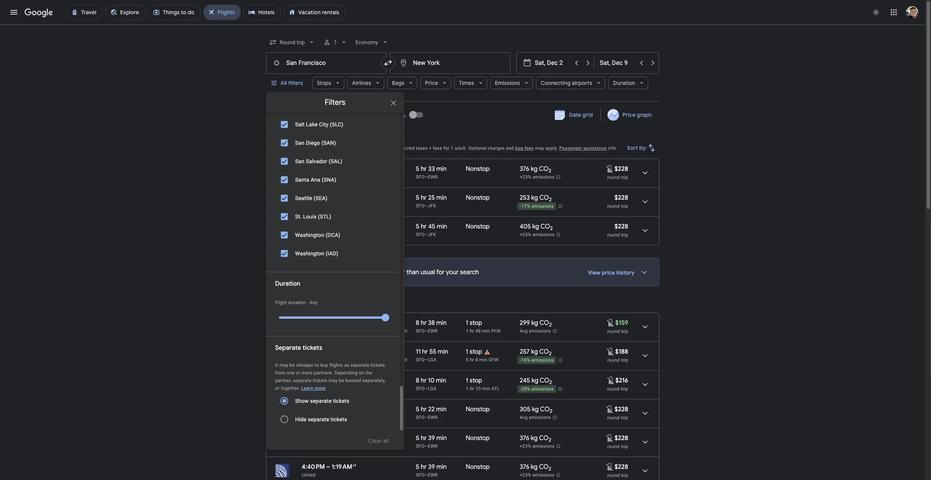 Task type: locate. For each thing, give the bounding box(es) containing it.
flights up 6:45 am
[[326, 299, 349, 308]]

depending
[[335, 371, 358, 376]]

None field
[[266, 35, 319, 49], [353, 35, 392, 49], [266, 35, 319, 49], [353, 35, 392, 49]]

2 1 stop flight. element from the top
[[466, 348, 483, 357]]

min for 2nd nonstop flight. element from the bottom of the main content containing best departing flights's total duration 5 hr 39 min. element
[[437, 435, 447, 443]]

stop up 48
[[470, 320, 483, 327]]

7:07 pm
[[302, 320, 324, 327]]

1 stop
[[466, 348, 483, 356]]

2 +23% emissions from the top
[[520, 444, 555, 450]]

+ inside 7:07 pm – 6:45 am + 1
[[354, 319, 356, 324]]

22
[[429, 406, 435, 414]]

0 vertical spatial spirit
[[396, 329, 408, 334]]

2 39 from the top
[[429, 464, 435, 472]]

and up san salvador (sal)
[[316, 146, 324, 151]]

1 horizontal spatial duration
[[614, 80, 636, 87]]

1 228 us dollars text field from the top
[[615, 223, 629, 231]]

co inside 253 kg co 2
[[540, 194, 549, 202]]

5 inside 5 hr 22 min sfo – ewr
[[416, 406, 420, 414]]

2 united from the top
[[302, 415, 316, 421]]

1 vertical spatial 5 hr 39 min sfo – ewr
[[416, 464, 447, 478]]

1 vertical spatial 376
[[520, 435, 530, 443]]

round for this price for this flight doesn't include overhead bin access. if you need a carry-on bag, use the bags filter to update prices. icon corresponding to 257
[[608, 329, 620, 335]]

min for total duration 8 hr 10 min. element
[[436, 377, 447, 385]]

lga inside 8 hr 10 min sfo – lga
[[428, 387, 437, 392]]

flight details. leaves san francisco international airport at 7:00 am on saturday, december 2 and arrives at newark liberty international airport at 3:33 pm on saturday, december 2. image
[[637, 164, 655, 182]]

include
[[381, 146, 396, 151]]

0 vertical spatial cheaper
[[382, 269, 405, 277]]

1 avg emissions from the top
[[520, 329, 552, 334]]

$228 for 376 this price for this flight doesn't include overhead bin access. if you need a carry-on bag, use the bags filter to update prices. image
[[615, 435, 629, 443]]

2 vertical spatial +23% emissions
[[520, 473, 555, 479]]

all filters
[[281, 80, 303, 87]]

0 vertical spatial stop
[[470, 320, 483, 327]]

sacramento (smf)
[[295, 103, 341, 109]]

hr inside 8 hr 10 min sfo – lga
[[421, 377, 427, 385]]

nonstop flight. element
[[466, 165, 490, 174], [466, 194, 490, 203], [466, 223, 490, 232], [466, 406, 490, 415], [466, 435, 490, 444], [466, 464, 490, 473]]

san left diego
[[295, 140, 305, 146]]

this price for this flight doesn't include overhead bin access. if you need a carry-on bag, use the bags filter to update prices. image left flight details. leaves san francisco international airport at 4:40 pm on saturday, december 2 and arrives at newark liberty international airport at 1:19 am on sunday, december 3. image
[[606, 463, 615, 472]]

1 nonstop flight. element from the top
[[466, 165, 490, 174]]

8 inside 8 hr 10 min sfo – lga
[[416, 377, 420, 385]]

1 1 stop flight. element from the top
[[466, 320, 483, 328]]

376 kg co 2 for 3:33 pm
[[520, 165, 552, 174]]

avg
[[520, 329, 528, 334], [520, 415, 528, 421]]

trip down $216 'text box'
[[622, 387, 629, 392]]

0 vertical spatial 228 us dollars text field
[[615, 223, 629, 231]]

(dca)
[[326, 232, 341, 238]]

co inside 405 kg co 2
[[541, 223, 551, 231]]

round trip up 228 us dollars text box
[[608, 175, 629, 180]]

trip for "flight details. leaves san francisco international airport at 7:10 pm on saturday, december 2 and arrives at laguardia airport at 10:05 am on sunday, december 3." image
[[622, 358, 629, 363]]

avg emissions down 305 kg co 2
[[520, 415, 552, 421]]

price button
[[421, 74, 452, 92]]

1 vertical spatial separate
[[302, 358, 321, 363]]

flights up convenience
[[321, 134, 343, 143]]

2 sfo from the top
[[416, 203, 425, 209]]

– inside 5 hr 22 min sfo – ewr
[[425, 415, 428, 421]]

price inside button
[[623, 112, 636, 118]]

0 vertical spatial avg emissions
[[520, 329, 552, 334]]

3 +23% emissions from the top
[[520, 473, 555, 479]]

1 united from the top
[[302, 175, 316, 180]]

-
[[521, 204, 522, 209], [521, 358, 522, 364], [521, 387, 522, 392]]

duration
[[614, 80, 636, 87], [275, 280, 301, 288]]

8 left 38
[[416, 320, 420, 327]]

1 vertical spatial 10
[[476, 387, 481, 392]]

4 trip from the top
[[622, 329, 629, 335]]

price down best departing flights
[[304, 146, 315, 151]]

1 vertical spatial washington
[[295, 251, 325, 257]]

4 $228 from the top
[[615, 406, 629, 414]]

on right based
[[298, 146, 303, 151]]

0 vertical spatial flights
[[321, 134, 343, 143]]

main content
[[266, 106, 660, 481]]

2 vertical spatial 376 kg co 2
[[520, 464, 552, 473]]

hide separate tickets
[[295, 417, 347, 423]]

washington for washington (dca)
[[295, 232, 325, 238]]

hr inside 11 hr 55 min sfo – lga
[[422, 348, 428, 356]]

lga
[[428, 358, 437, 363], [428, 387, 437, 392]]

nonstop for total duration 5 hr 22 min. "element"
[[466, 406, 490, 414]]

more inside it may be cheaper to buy flights as separate tickets from one or more partners. depending on the partner, separate tickets may be booked separately, or together.
[[302, 371, 313, 376]]

1 vertical spatial avg emissions
[[520, 415, 552, 421]]

total duration 8 hr 38 min. element
[[416, 320, 466, 328]]

flight details. leaves san francisco international airport at 2:40 pm on saturday, december 2 and arrives at newark liberty international airport at 11:19 pm on saturday, december 2. image
[[637, 433, 655, 452]]

round down $159
[[608, 329, 620, 335]]

min for total duration 5 hr 45 min. element
[[437, 223, 448, 231]]

8 trip from the top
[[622, 445, 629, 450]]

5 inside 5 hr 45 min sfo – jfk
[[416, 223, 420, 231]]

1 5 hr 39 min sfo – ewr from the top
[[416, 435, 447, 450]]

1 horizontal spatial price
[[623, 112, 636, 118]]

emissions
[[495, 80, 520, 87]]

10 left atl
[[476, 387, 481, 392]]

co for nonstop flight. element corresponding to total duration 5 hr 45 min. element
[[541, 223, 551, 231]]

6 $228 from the top
[[615, 464, 629, 472]]

tickets down the '10:04 am'
[[333, 398, 350, 405]]

kg for nonstop flight. element corresponding to total duration 5 hr 45 min. element
[[533, 223, 540, 231]]

2 vertical spatial stop
[[470, 377, 483, 385]]

co inside 305 kg co 2
[[541, 406, 550, 414]]

Departure time: 7:10 PM. text field
[[302, 348, 324, 356]]

+ inside 4:40 pm – 1:19 am + 1
[[353, 463, 355, 468]]

0 horizontal spatial cheaper
[[296, 363, 314, 368]]

1 san from the top
[[295, 140, 305, 146]]

5 inside 5 hr 33 min sfo – ewr
[[416, 165, 420, 173]]

245 kg co 2
[[520, 377, 553, 386]]

1 inside 10:54 pm – 10:04 am + 1
[[363, 377, 365, 382]]

nonstop flight. element for total duration 5 hr 25 min. element
[[466, 194, 490, 203]]

2 5 hr 39 min sfo – ewr from the top
[[416, 464, 447, 478]]

min inside 8 hr 38 min sfo – ewr
[[437, 320, 447, 327]]

separate up 'it'
[[275, 345, 301, 352]]

avg down 305
[[520, 415, 528, 421]]

round down $228 text field at the bottom of the page
[[608, 416, 620, 421]]

2 inside 253 kg co 2
[[549, 197, 552, 203]]

learn more about tracked prices image
[[312, 112, 319, 119]]

hr for "flight details. leaves san francisco international airport at 7:10 pm on saturday, december 2 and arrives at laguardia airport at 10:05 am on sunday, december 3." image
[[422, 348, 428, 356]]

0 vertical spatial 39
[[429, 435, 435, 443]]

round down "188 us dollars" text box
[[608, 358, 620, 363]]

sfo inside 5 hr 22 min sfo – ewr
[[416, 415, 425, 421]]

1 horizontal spatial may
[[329, 378, 338, 384]]

round down 228 us dollars text box
[[608, 204, 620, 209]]

round trip down $228 text field at the bottom of the page
[[608, 416, 629, 421]]

1 vertical spatial 39
[[429, 464, 435, 472]]

7:00 am – 3:33 pm united
[[302, 165, 354, 180]]

2 $228 round trip from the top
[[608, 223, 629, 238]]

1 stop flight. element
[[466, 320, 483, 328], [466, 348, 483, 357], [466, 377, 483, 386]]

2 stop from the top
[[470, 348, 483, 356]]

0 vertical spatial duration
[[614, 80, 636, 87]]

2 san from the top
[[295, 158, 305, 165]]

216 US dollars text field
[[616, 377, 629, 385]]

$228 left flight details. leaves san francisco international airport at 4:40 pm on saturday, december 2 and arrives at newark liberty international airport at 1:19 am on sunday, december 3. image
[[615, 464, 629, 472]]

5 hr 39 min sfo – ewr for 2nd nonstop flight. element from the bottom of the main content containing best departing flights
[[416, 435, 447, 450]]

8 round from the top
[[608, 445, 620, 450]]

frontier,
[[378, 329, 395, 334], [378, 358, 395, 363]]

times button
[[455, 74, 488, 92]]

united for 5 hr 39 min
[[302, 473, 316, 478]]

min inside 5 hr 25 min sfo – jfk
[[437, 194, 447, 202]]

$228 round trip left flight details. leaves san francisco international airport at 7:15 am on saturday, december 2 and arrives at john f. kennedy international airport at 4:00 pm on saturday, december 2. 'image'
[[608, 223, 629, 238]]

min inside 5 hr 33 min sfo – ewr
[[437, 165, 447, 173]]

2 vertical spatial flights
[[330, 363, 343, 368]]

frontier, spirit
[[378, 329, 408, 334], [378, 358, 408, 363]]

– inside 5 hr 33 min sfo – ewr
[[425, 175, 428, 180]]

for left adult.
[[444, 146, 450, 151]]

salvador
[[306, 158, 328, 165]]

round for this price for this flight doesn't include overhead bin access. if you need a carry-on bag, use the bags filter to update prices. image associated with 245
[[608, 387, 620, 392]]

$228 round trip left flight details. leaves san francisco international airport at 10:40 pm on saturday, december 2 and arrives at john f. kennedy international airport at 7:05 am on sunday, december 3. icon at the top of the page
[[608, 194, 629, 209]]

None text field
[[390, 52, 511, 74]]

1 stop flight. element up the 5 hr 8 min dfw
[[466, 348, 483, 357]]

+23% for 3:33 pm
[[520, 175, 532, 180]]

any
[[380, 112, 390, 119], [310, 300, 318, 306]]

1 trip from the top
[[622, 175, 629, 180]]

required
[[397, 146, 415, 151]]

228 us dollars text field left flight details. leaves san francisco international airport at 7:15 am on saturday, december 2 and arrives at john f. kennedy international airport at 4:00 pm on saturday, december 2. 'image'
[[615, 223, 629, 231]]

united down show
[[302, 415, 316, 421]]

kg for 2nd nonstop flight. element from the bottom of the main content containing best departing flights
[[531, 435, 538, 443]]

flights for other departing flights
[[326, 299, 349, 308]]

1 round trip from the top
[[608, 175, 629, 180]]

0 vertical spatial departing
[[284, 134, 319, 143]]

bag fees button
[[516, 146, 534, 151]]

lga down 55
[[428, 358, 437, 363]]

co for 6th nonstop flight. element from the top of the main content containing best departing flights
[[539, 464, 549, 472]]

5 for 2nd nonstop flight. element from the bottom of the main content containing best departing flights's total duration 5 hr 39 min. element
[[416, 435, 420, 443]]

1 vertical spatial jfk
[[428, 232, 437, 238]]

1 horizontal spatial price
[[602, 270, 616, 277]]

1 horizontal spatial prices
[[366, 146, 379, 151]]

min inside 11 hr 55 min sfo – lga
[[438, 348, 449, 356]]

date grid
[[570, 112, 593, 118]]

2 for total duration 5 hr 25 min. element's nonstop flight. element
[[549, 197, 552, 203]]

8 inside 8 hr 38 min sfo – ewr
[[416, 320, 420, 327]]

+33% emissions
[[520, 232, 555, 238]]

round trip down "188 us dollars" text box
[[608, 358, 629, 363]]

hr inside 5 hr 45 min sfo – jfk
[[421, 223, 427, 231]]

5 trip from the top
[[622, 358, 629, 363]]

- for 245
[[521, 387, 522, 392]]

$228 left flight details. leaves san francisco international airport at 2:40 pm on saturday, december 2 and arrives at newark liberty international airport at 11:19 pm on saturday, december 2. image
[[615, 435, 629, 443]]

5 hr 22 min sfo – ewr
[[416, 406, 447, 421]]

washington down louis
[[295, 232, 325, 238]]

min inside 8 hr 10 min sfo – lga
[[436, 377, 447, 385]]

0 horizontal spatial 10
[[428, 377, 435, 385]]

hr for flight details. leaves san francisco international airport at 10:54 pm on saturday, december 2 and arrives at laguardia airport at 10:04 am on sunday, december 3. image in the right bottom of the page
[[421, 377, 427, 385]]

– inside 4:40 pm – 1:19 am + 1
[[327, 464, 330, 472]]

jfk
[[428, 203, 437, 209], [428, 232, 437, 238]]

1 vertical spatial cheaper
[[296, 363, 314, 368]]

0 vertical spatial price
[[426, 80, 439, 87]]

round left flight details. leaves san francisco international airport at 4:40 pm on saturday, december 2 and arrives at newark liberty international airport at 1:19 am on sunday, december 3. image
[[608, 473, 620, 479]]

1 stop flight. element up 48
[[466, 320, 483, 328]]

1 vertical spatial $228 round trip
[[608, 223, 629, 238]]

1 jfk from the top
[[428, 203, 437, 209]]

0 vertical spatial $228 round trip
[[608, 194, 629, 209]]

1 vertical spatial 1 stop flight. element
[[466, 348, 483, 357]]

avg emissions down 299 kg co 2
[[520, 329, 552, 334]]

5 inside 5 hr 25 min sfo – jfk
[[416, 194, 420, 202]]

any left "dates"
[[380, 112, 390, 119]]

2 vertical spatial -
[[521, 387, 522, 392]]

0 vertical spatial total duration 5 hr 39 min. element
[[416, 435, 466, 444]]

kg inside 305 kg co 2
[[532, 406, 539, 414]]

1 horizontal spatial and
[[506, 146, 514, 151]]

ewr inside 5 hr 33 min sfo – ewr
[[428, 175, 438, 180]]

co for total duration 5 hr 25 min. element's nonstop flight. element
[[540, 194, 549, 202]]

3 sfo from the top
[[416, 232, 425, 238]]

round trip left flight details. leaves san francisco international airport at 4:40 pm on saturday, december 2 and arrives at newark liberty international airport at 1:19 am on sunday, december 3. image
[[608, 473, 629, 479]]

round left flight details. leaves san francisco international airport at 7:15 am on saturday, december 2 and arrives at john f. kennedy international airport at 4:00 pm on saturday, december 2. 'image'
[[608, 233, 620, 238]]

0 vertical spatial 376
[[520, 165, 530, 173]]

2 round trip from the top
[[608, 329, 629, 335]]

round trip down $159
[[608, 329, 629, 335]]

5 sfo from the top
[[416, 358, 425, 363]]

·
[[307, 300, 309, 306]]

7 round trip from the top
[[608, 473, 629, 479]]

any dates
[[380, 112, 406, 119]]

separate inside main content
[[302, 358, 321, 363]]

sfo for total duration 11 hr 55 min. element
[[416, 358, 425, 363]]

0 vertical spatial 1 stop flight. element
[[466, 320, 483, 328]]

228 us dollars text field left flight details. leaves san francisco international airport at 4:40 pm on saturday, december 2 and arrives at newark liberty international airport at 1:19 am on sunday, december 3. image
[[615, 464, 629, 472]]

hr for flight details. leaves san francisco international airport at 7:07 pm on saturday, december 2 and arrives at newark liberty international airport at 6:45 am on sunday, december 3. icon
[[421, 320, 427, 327]]

- down 257
[[521, 358, 522, 364]]

2 vertical spatial this price for this flight doesn't include overhead bin access. if you need a carry-on bag, use the bags filter to update prices. image
[[606, 463, 615, 472]]

airlines button
[[348, 74, 385, 92]]

be down the depending at the left of page
[[339, 378, 344, 384]]

round for 253 this price for this flight doesn't include overhead bin access. if you need a carry-on bag, use the bags filter to update prices. icon
[[608, 175, 620, 180]]

kg inside 405 kg co 2
[[533, 223, 540, 231]]

0 vertical spatial frontier, spirit
[[378, 329, 408, 334]]

3 ewr from the top
[[428, 415, 438, 421]]

5 inside "element"
[[466, 358, 469, 363]]

may left apply.
[[536, 146, 545, 151]]

min for total duration 5 hr 33 min. element
[[437, 165, 447, 173]]

+ inside 10:54 pm – 10:04 am + 1
[[361, 377, 363, 382]]

lga for 55
[[428, 358, 437, 363]]

none search field containing filters
[[266, 0, 660, 451]]

1 vertical spatial may
[[280, 363, 289, 368]]

jfk down the 45 on the left top
[[428, 232, 437, 238]]

1 vertical spatial more
[[315, 386, 326, 392]]

duration down return text field
[[614, 80, 636, 87]]

flight details. leaves san francisco international airport at 7:15 am on saturday, december 2 and arrives at john f. kennedy international airport at 4:00 pm on saturday, december 2. image
[[637, 222, 655, 240]]

1 horizontal spatial any
[[380, 112, 390, 119]]

2 +23% from the top
[[520, 444, 532, 450]]

– inside 11 hr 55 min sfo – lga
[[425, 358, 428, 363]]

Departure time: 7:07 PM. text field
[[302, 320, 324, 327]]

1 stop from the top
[[470, 320, 483, 327]]

sfo
[[416, 175, 425, 180], [416, 203, 425, 209], [416, 232, 425, 238], [416, 329, 425, 334], [416, 358, 425, 363], [416, 387, 425, 392], [416, 415, 425, 421], [416, 444, 425, 450], [416, 473, 425, 478]]

this price for this flight doesn't include overhead bin access. if you need a carry-on bag, use the bags filter to update prices. image for 305
[[606, 405, 615, 414]]

nonstop flight. element for total duration 5 hr 33 min. element
[[466, 165, 490, 174]]

this price for this flight doesn't include overhead bin access. if you need a carry-on bag, use the bags filter to update prices. image
[[606, 164, 615, 174], [607, 319, 616, 328], [606, 463, 615, 472]]

lga down total duration 8 hr 10 min. element
[[428, 387, 437, 392]]

1 376 kg co 2 from the top
[[520, 165, 552, 174]]

1 total duration 5 hr 39 min. element from the top
[[416, 435, 466, 444]]

tickets inside main content
[[322, 358, 337, 363]]

separate inside search box
[[275, 345, 301, 352]]

san for san salvador (sal)
[[295, 158, 305, 165]]

2 $228 from the top
[[615, 194, 629, 202]]

nonstop for total duration 5 hr 45 min. element
[[466, 223, 490, 231]]

2 avg emissions from the top
[[520, 415, 552, 421]]

frontier, for separate tickets booked together. this trip includes tickets from multiple airlines. missed connections may be protected by kiwi.com.. element
[[378, 358, 395, 363]]

price inside popup button
[[426, 80, 439, 87]]

show
[[295, 398, 309, 405]]

duration up flight
[[275, 280, 301, 288]]

3 1 stop flight. element from the top
[[466, 377, 483, 386]]

5 ewr from the top
[[428, 473, 438, 478]]

1 376 from the top
[[520, 165, 530, 173]]

+23% emissions
[[520, 175, 555, 180], [520, 444, 555, 450], [520, 473, 555, 479]]

0 vertical spatial 10
[[428, 377, 435, 385]]

prices for prices include required taxes + fees for 1 adult. optional charges and bag fees may apply. passenger assistance
[[366, 146, 379, 151]]

emissions for 2nd nonstop flight. element from the bottom of the main content containing best departing flights's total duration 5 hr 39 min. element
[[533, 444, 555, 450]]

8 inside layover (1 of 1) is a 5 hr 8 min overnight layover at dallas/fort worth international airport in dallas. "element"
[[476, 358, 479, 363]]

1 and from the left
[[316, 146, 324, 151]]

2 inside 305 kg co 2
[[550, 409, 553, 415]]

leaves san francisco international airport at 10:54 pm on saturday, december 2 and arrives at laguardia airport at 10:04 am on sunday, december 3. element
[[302, 377, 365, 385]]

1 vertical spatial prices
[[294, 269, 311, 277]]

currently
[[323, 269, 348, 277]]

trip up 228 us dollars text box
[[622, 175, 629, 180]]

united
[[302, 175, 316, 180], [302, 415, 316, 421], [302, 473, 316, 478]]

spirit left 8 hr 38 min sfo – ewr
[[396, 329, 408, 334]]

round
[[608, 175, 620, 180], [608, 204, 620, 209], [608, 233, 620, 238], [608, 329, 620, 335], [608, 358, 620, 363], [608, 387, 620, 392], [608, 416, 620, 421], [608, 445, 620, 450], [608, 473, 620, 479]]

228 us dollars text field left flight details. leaves san francisco international airport at 2:40 pm on saturday, december 2 and arrives at newark liberty international airport at 11:19 pm on saturday, december 2. image
[[615, 435, 629, 443]]

6 round trip from the top
[[608, 445, 629, 450]]

swap origin and destination. image
[[384, 58, 393, 68]]

305 kg co 2
[[520, 406, 553, 415]]

on
[[298, 146, 303, 151], [359, 371, 365, 376]]

1 vertical spatial -
[[521, 358, 522, 364]]

5 round trip from the top
[[608, 416, 629, 421]]

2 vertical spatial 1 stop flight. element
[[466, 377, 483, 386]]

3 - from the top
[[521, 387, 522, 392]]

spirit
[[396, 329, 408, 334], [396, 358, 408, 363]]

2 vertical spatial may
[[329, 378, 338, 384]]

it may be cheaper to buy flights as separate tickets from one or more partners. depending on the partner, separate tickets may be booked separately, or together.
[[275, 363, 386, 392]]

may inside main content
[[536, 146, 545, 151]]

price graph button
[[603, 108, 658, 122]]

(slc)
[[330, 122, 344, 128]]

$159
[[616, 320, 629, 327]]

emissions for 6th nonstop flight. element from the top of the main content containing best departing flights's total duration 5 hr 39 min. element
[[533, 473, 555, 479]]

0 vertical spatial may
[[536, 146, 545, 151]]

connecting airports
[[541, 80, 593, 87]]

co inside 299 kg co 2
[[540, 320, 550, 327]]

5 hr 25 min sfo – jfk
[[416, 194, 447, 209]]

kg for 6th nonstop flight. element from the top of the main content containing best departing flights
[[531, 464, 538, 472]]

cheaper right $167
[[382, 269, 405, 277]]

kg for nonstop flight. element corresponding to total duration 5 hr 22 min. "element"
[[532, 406, 539, 414]]

3 round trip from the top
[[608, 358, 629, 363]]

+ for 1:19 am
[[353, 463, 355, 468]]

ewr inside 5 hr 22 min sfo – ewr
[[428, 415, 438, 421]]

+
[[429, 146, 432, 151], [354, 319, 356, 324], [361, 377, 363, 382], [353, 463, 355, 468]]

trip down 228 us dollars text box
[[622, 204, 629, 209]]

1 spirit from the top
[[396, 329, 408, 334]]

jfk inside 5 hr 25 min sfo – jfk
[[428, 203, 437, 209]]

0 horizontal spatial may
[[280, 363, 289, 368]]

jfk inside 5 hr 45 min sfo – jfk
[[428, 232, 437, 238]]

253
[[520, 194, 530, 202]]

1 vertical spatial stop
[[470, 348, 483, 356]]

tickets right to
[[322, 358, 337, 363]]

round down $216 'text box'
[[608, 387, 620, 392]]

228 US dollars text field
[[615, 194, 629, 202]]

united down 4:40 pm
[[302, 473, 316, 478]]

1 vertical spatial 228 us dollars text field
[[615, 435, 629, 443]]

0 horizontal spatial on
[[298, 146, 303, 151]]

sfo inside 8 hr 38 min sfo – ewr
[[416, 329, 425, 334]]

1 vertical spatial flights
[[326, 299, 349, 308]]

0 vertical spatial any
[[380, 112, 390, 119]]

405 kg co 2
[[520, 223, 553, 232]]

4 nonstop flight. element from the top
[[466, 406, 490, 415]]

$228 round trip
[[608, 194, 629, 209], [608, 223, 629, 238]]

times
[[459, 80, 474, 87]]

this price for this flight doesn't include overhead bin access. if you need a carry-on bag, use the bags filter to update prices. image
[[607, 347, 616, 357], [607, 376, 616, 386], [606, 405, 615, 414], [606, 434, 615, 443]]

price left the graph
[[623, 112, 636, 118]]

5 $228 from the top
[[615, 435, 629, 443]]

price
[[304, 146, 315, 151], [602, 270, 616, 277]]

8 down 11
[[416, 377, 420, 385]]

jfk down the 25
[[428, 203, 437, 209]]

7 trip from the top
[[622, 416, 629, 421]]

view price history image
[[636, 263, 654, 282]]

1 washington from the top
[[295, 232, 325, 238]]

6 round from the top
[[608, 387, 620, 392]]

more down departure time: 10:54 pm. text field in the bottom left of the page
[[315, 386, 326, 392]]

total duration 5 hr 33 min. element
[[416, 165, 466, 174]]

1 inside popup button
[[334, 39, 337, 45]]

1 horizontal spatial or
[[296, 371, 301, 376]]

seattle
[[295, 195, 313, 202]]

ewr inside 8 hr 38 min sfo – ewr
[[428, 329, 438, 334]]

1 vertical spatial +23%
[[520, 444, 532, 450]]

san up 7:00 am
[[295, 158, 305, 165]]

sfo inside 5 hr 45 min sfo – jfk
[[416, 232, 425, 238]]

optional
[[469, 146, 487, 151]]

trip down $159
[[622, 329, 629, 335]]

2 spirit from the top
[[396, 358, 408, 363]]

2 vertical spatial 376
[[520, 464, 530, 472]]

hr for flight details. leaves san francisco international airport at 7:00 am on saturday, december 2 and arrives at newark liberty international airport at 3:33 pm on saturday, december 2. image
[[421, 165, 427, 173]]

1 horizontal spatial separate
[[302, 358, 321, 363]]

stop for 1 stop 1 hr 10 min atl
[[470, 377, 483, 385]]

round trip
[[608, 175, 629, 180], [608, 329, 629, 335], [608, 358, 629, 363], [608, 387, 629, 392], [608, 416, 629, 421], [608, 445, 629, 450], [608, 473, 629, 479]]

Departure time: 10:40 PM. text field
[[302, 194, 328, 202]]

1 ewr from the top
[[428, 175, 438, 180]]

0 vertical spatial for
[[444, 146, 450, 151]]

round for the bottom this price for this flight doesn't include overhead bin access. if you need a carry-on bag, use the bags filter to update prices. icon
[[608, 473, 620, 479]]

1 vertical spatial spirit
[[396, 358, 408, 363]]

- down 253
[[521, 204, 522, 209]]

sfo inside 8 hr 10 min sfo – lga
[[416, 387, 425, 392]]

frontier
[[302, 387, 319, 392]]

5 for total duration 5 hr 45 min. element
[[416, 223, 420, 231]]

hr inside 1 stop 1 hr 48 min phx
[[470, 329, 475, 334]]

price right view
[[602, 270, 616, 277]]

hr inside 5 hr 22 min sfo – ewr
[[421, 406, 427, 414]]

graph
[[637, 112, 652, 118]]

cheaper
[[382, 269, 405, 277], [296, 363, 314, 368]]

1
[[334, 39, 337, 45], [451, 146, 454, 151], [356, 319, 358, 324], [466, 320, 469, 327], [466, 329, 469, 334], [466, 348, 469, 356], [363, 377, 365, 382], [466, 377, 469, 385], [466, 387, 469, 392], [355, 463, 356, 468]]

best departing flights
[[266, 134, 343, 143]]

1 vertical spatial lga
[[428, 387, 437, 392]]

0 vertical spatial separate
[[275, 345, 301, 352]]

6 sfo from the top
[[416, 387, 425, 392]]

1 frontier, spirit from the top
[[378, 329, 408, 334]]

3 +23% from the top
[[520, 473, 532, 479]]

25
[[429, 194, 435, 202]]

kg
[[531, 165, 538, 173], [532, 194, 539, 202], [533, 223, 540, 231], [532, 320, 539, 327], [532, 348, 538, 356], [532, 377, 539, 385], [532, 406, 539, 414], [531, 435, 538, 443], [531, 464, 538, 472]]

ewr for 3:33 pm
[[428, 175, 438, 180]]

3 376 from the top
[[520, 464, 530, 472]]

this price for this flight doesn't include overhead bin access. if you need a carry-on bag, use the bags filter to update prices. image down assistance
[[606, 164, 615, 174]]

3 stop from the top
[[470, 377, 483, 385]]

leaves san francisco international airport at 7:07 pm on saturday, december 2 and arrives at newark liberty international airport at 6:45 am on sunday, december 3. element
[[302, 319, 358, 327]]

0 vertical spatial +23%
[[520, 175, 532, 180]]

1 horizontal spatial on
[[359, 371, 365, 376]]

be
[[290, 363, 295, 368], [339, 378, 344, 384]]

0 horizontal spatial or
[[275, 386, 280, 392]]

1 vertical spatial total duration 5 hr 39 min. element
[[416, 464, 466, 473]]

1 +23% from the top
[[520, 175, 532, 180]]

17%
[[522, 204, 531, 209]]

or right one
[[296, 371, 301, 376]]

1 vertical spatial duration
[[275, 280, 301, 288]]

may down partners.
[[329, 378, 338, 384]]

5 hr 39 min sfo – ewr
[[416, 435, 447, 450], [416, 464, 447, 478]]

hr inside 8 hr 38 min sfo – ewr
[[421, 320, 427, 327]]

from
[[275, 371, 286, 376]]

0 vertical spatial 228 us dollars text field
[[615, 165, 629, 173]]

round trip left flight details. leaves san francisco international airport at 2:40 pm on saturday, december 2 and arrives at newark liberty international airport at 11:19 pm on saturday, december 2. image
[[608, 445, 629, 450]]

4 round trip from the top
[[608, 387, 629, 392]]

stop up the 5 hr 8 min dfw
[[470, 348, 483, 356]]

0 vertical spatial frontier,
[[378, 329, 395, 334]]

$228 for 253 this price for this flight doesn't include overhead bin access. if you need a carry-on bag, use the bags filter to update prices. icon
[[615, 165, 629, 173]]

1 $228 from the top
[[615, 165, 629, 173]]

date
[[570, 112, 582, 118]]

stop up layover (1 of 1) is a 1 hr 10 min layover at hartsfield-jackson atlanta international airport in atlanta. element
[[470, 377, 483, 385]]

sfo inside 5 hr 33 min sfo – ewr
[[416, 175, 425, 180]]

co inside 245 kg co 2
[[540, 377, 550, 385]]

Departure text field
[[535, 53, 571, 73]]

1 vertical spatial 376 kg co 2
[[520, 435, 552, 444]]

(sea)
[[314, 195, 328, 202]]

3 nonstop flight. element from the top
[[466, 223, 490, 232]]

united down 7:00 am
[[302, 175, 316, 180]]

1 vertical spatial frontier,
[[378, 358, 395, 363]]

1 horizontal spatial fees
[[525, 146, 534, 151]]

frontier, spirit for separate tickets booked together. this trip includes tickets from multiple airlines. missed connections may be protected by kiwi.com.. element
[[378, 358, 408, 363]]

8 sfo from the top
[[416, 444, 425, 450]]

1 vertical spatial price
[[623, 112, 636, 118]]

$228 down sort
[[615, 165, 629, 173]]

1 frontier, from the top
[[378, 329, 395, 334]]

None search field
[[266, 0, 660, 451]]

sfo inside 11 hr 55 min sfo – lga
[[416, 358, 425, 363]]

booked down the depending at the left of page
[[346, 378, 362, 384]]

loading results progress bar
[[0, 25, 926, 26]]

round for 376 this price for this flight doesn't include overhead bin access. if you need a carry-on bag, use the bags filter to update prices. image
[[608, 445, 620, 450]]

separate tickets booked together. this trip includes tickets from multiple airlines. missed connections may be protected by kiwi.com.. element
[[302, 358, 373, 363]]

flight details. leaves san francisco international airport at 7:07 pm on saturday, december 2 and arrives at newark liberty international airport at 6:45 am on sunday, december 3. image
[[637, 318, 655, 337]]

separate tickets option group
[[275, 392, 390, 429]]

kg for total duration 5 hr 33 min. element nonstop flight. element
[[531, 165, 538, 173]]

6 nonstop flight. element from the top
[[466, 464, 490, 473]]

leaves san francisco international airport at 7:00 am on saturday, december 2 and arrives at newark liberty international airport at 3:33 pm on saturday, december 2. element
[[302, 165, 354, 173]]

booked inside it may be cheaper to buy flights as separate tickets from one or more partners. depending on the partner, separate tickets may be booked separately, or together.
[[346, 378, 362, 384]]

stop for 1 stop
[[470, 348, 483, 356]]

$228 left flight details. leaves san francisco international airport at 7:15 am on saturday, december 2 and arrives at john f. kennedy international airport at 4:00 pm on saturday, december 2. 'image'
[[615, 223, 629, 231]]

ewr for 1:19 am
[[428, 473, 438, 478]]

washington (iad)
[[295, 251, 339, 257]]

trip left flight details. leaves san francisco international airport at 7:15 am on saturday, december 2 and arrives at john f. kennedy international airport at 4:00 pm on saturday, december 2. 'image'
[[622, 233, 629, 238]]

1 horizontal spatial cheaper
[[382, 269, 405, 277]]

228 US dollars text field
[[615, 165, 629, 173], [615, 464, 629, 472]]

min inside 5 hr 22 min sfo – ewr
[[437, 406, 447, 414]]

flight details. leaves san francisco international airport at 1:15 pm on saturday, december 2 and arrives at newark liberty international airport at 9:37 pm on saturday, december 2. image
[[637, 405, 655, 423]]

5 nonstop from the top
[[466, 435, 490, 443]]

0 horizontal spatial prices
[[294, 269, 311, 277]]

avg down "299"
[[520, 329, 528, 334]]

2 for nonstop flight. element corresponding to total duration 5 hr 22 min. "element"
[[550, 409, 553, 415]]

frontier, for the leaves san francisco international airport at 7:07 pm on saturday, december 2 and arrives at newark liberty international airport at 6:45 am on sunday, december 3. element
[[378, 329, 395, 334]]

min inside 5 hr 45 min sfo – jfk
[[437, 223, 448, 231]]

1 vertical spatial or
[[275, 386, 280, 392]]

1 lga from the top
[[428, 358, 437, 363]]

2 and from the left
[[506, 146, 514, 151]]

sfo inside 5 hr 25 min sfo – jfk
[[416, 203, 425, 209]]

and left bag
[[506, 146, 514, 151]]

0 horizontal spatial and
[[316, 146, 324, 151]]

departing up departure time: 7:07 pm. text box
[[289, 299, 325, 308]]

0 vertical spatial united
[[302, 175, 316, 180]]

39 for 2nd nonstop flight. element from the bottom of the main content containing best departing flights
[[429, 435, 435, 443]]

round trip down $216 'text box'
[[608, 387, 629, 392]]

9 trip from the top
[[622, 473, 629, 479]]

228 us dollars text field for 5 hr 33 min
[[615, 165, 629, 173]]

emissions for total duration 8 hr 38 min. element
[[529, 329, 552, 334]]

1 vertical spatial united
[[302, 415, 316, 421]]

2 nonstop from the top
[[466, 194, 490, 202]]

cheaper left to
[[296, 363, 314, 368]]

round trip for 257's this price for this flight doesn't include overhead bin access. if you need a carry-on bag, use the bags filter to update prices. image
[[608, 358, 629, 363]]

0 vertical spatial prices
[[366, 146, 379, 151]]

0 vertical spatial 5 hr 39 min sfo – ewr
[[416, 435, 447, 450]]

4 nonstop from the top
[[466, 406, 490, 414]]

10:54 pm – 10:04 am + 1
[[302, 377, 365, 385]]

+23%
[[520, 175, 532, 180], [520, 444, 532, 450], [520, 473, 532, 479]]

10:54 pm
[[302, 377, 327, 385]]

376 kg co 2 for 1:19 am
[[520, 464, 552, 473]]

188 US dollars text field
[[616, 348, 629, 356]]

trip down "188 us dollars" text box
[[622, 358, 629, 363]]

this price for this flight doesn't include overhead bin access. if you need a carry-on bag, use the bags filter to update prices. image for 376
[[606, 434, 615, 443]]

hr inside 5 hr 33 min sfo – ewr
[[421, 165, 427, 173]]

2 228 us dollars text field from the top
[[615, 464, 629, 472]]

20%
[[522, 387, 531, 392]]

lga inside 11 hr 55 min sfo – lga
[[428, 358, 437, 363]]

nonstop flight. element for total duration 5 hr 45 min. element
[[466, 223, 490, 232]]

2 - from the top
[[521, 358, 522, 364]]

8
[[416, 320, 420, 327], [476, 358, 479, 363], [416, 377, 420, 385]]

sfo for total duration 5 hr 33 min. element
[[416, 175, 425, 180]]

co for 2nd nonstop flight. element from the bottom of the main content containing best departing flights
[[539, 435, 549, 443]]

this price for this flight doesn't include overhead bin access. if you need a carry-on bag, use the bags filter to update prices. image for 245
[[607, 376, 616, 386]]

round left flight details. leaves san francisco international airport at 2:40 pm on saturday, december 2 and arrives at newark liberty international airport at 11:19 pm on saturday, december 2. image
[[608, 445, 620, 450]]

0 vertical spatial 376 kg co 2
[[520, 165, 552, 174]]

separately,
[[363, 378, 386, 384]]

or down partner,
[[275, 386, 280, 392]]

2 inside 405 kg co 2
[[551, 225, 553, 232]]

5 round from the top
[[608, 358, 620, 363]]

1 round from the top
[[608, 175, 620, 180]]

separate up learn
[[293, 378, 312, 384]]

5 hr 39 min sfo – ewr for 6th nonstop flight. element from the top of the main content containing best departing flights
[[416, 464, 447, 478]]

emissions for total duration 5 hr 33 min. element
[[533, 175, 555, 180]]

3:33 pm
[[332, 165, 354, 173]]

avg emissions
[[520, 329, 552, 334], [520, 415, 552, 421]]

253 kg co 2
[[520, 194, 552, 203]]

trip left flight details. leaves san francisco international airport at 2:40 pm on saturday, december 2 and arrives at newark liberty international airport at 11:19 pm on saturday, december 2. image
[[622, 445, 629, 450]]

39 for 6th nonstop flight. element from the top of the main content containing best departing flights
[[429, 464, 435, 472]]

0 vertical spatial booked
[[338, 358, 354, 363]]

hr inside 5 hr 25 min sfo – jfk
[[421, 194, 427, 202]]

1 nonstop from the top
[[466, 165, 490, 173]]

- down the 245
[[521, 387, 522, 392]]

0 vertical spatial -
[[521, 204, 522, 209]]

1 +23% emissions from the top
[[520, 175, 555, 180]]

1 inside 4:40 pm – 1:19 am + 1
[[355, 463, 356, 468]]

4 round from the top
[[608, 329, 620, 335]]

price for price graph
[[623, 112, 636, 118]]

1 vertical spatial frontier, spirit
[[378, 358, 408, 363]]

0 horizontal spatial price
[[426, 80, 439, 87]]

10 down 11 hr 55 min sfo – lga at the bottom
[[428, 377, 435, 385]]

3 united from the top
[[302, 473, 316, 478]]

separate right hide
[[308, 417, 330, 423]]

0 horizontal spatial more
[[302, 371, 313, 376]]

min for total duration 8 hr 38 min. element
[[437, 320, 447, 327]]

$228 left flight details. leaves san francisco international airport at 1:15 pm on saturday, december 2 and arrives at newark liberty international airport at 9:37 pm on saturday, december 2. image
[[615, 406, 629, 414]]

0 vertical spatial jfk
[[428, 203, 437, 209]]

None text field
[[266, 52, 387, 74]]

0 vertical spatial washington
[[295, 232, 325, 238]]

1 vertical spatial +23% emissions
[[520, 444, 555, 450]]

1 avg from the top
[[520, 329, 528, 334]]

stop inside 1 stop 1 hr 10 min atl
[[470, 377, 483, 385]]

299 kg co 2
[[520, 320, 552, 329]]

booked up the depending at the left of page
[[338, 358, 354, 363]]

convenience
[[326, 146, 353, 151]]

6 trip from the top
[[622, 387, 629, 392]]

0 horizontal spatial any
[[310, 300, 318, 306]]

spirit left 11 hr 55 min sfo – lga at the bottom
[[396, 358, 408, 363]]

0 vertical spatial price
[[304, 146, 315, 151]]

0 vertical spatial on
[[298, 146, 303, 151]]

9 sfo from the top
[[416, 473, 425, 478]]

228 us dollars text field down sort
[[615, 165, 629, 173]]

$228 left flight details. leaves san francisco international airport at 10:40 pm on saturday, december 2 and arrives at john f. kennedy international airport at 7:05 am on sunday, december 3. icon at the top of the page
[[615, 194, 629, 202]]

prices
[[295, 112, 311, 119]]

7 sfo from the top
[[416, 415, 425, 421]]

0 vertical spatial lga
[[428, 358, 437, 363]]

frontier, spirit for the leaves san francisco international airport at 7:07 pm on saturday, december 2 and arrives at newark liberty international airport at 6:45 am on sunday, december 3. element
[[378, 329, 408, 334]]

2 frontier, from the top
[[378, 358, 395, 363]]

2 avg from the top
[[520, 415, 528, 421]]

2 jfk from the top
[[428, 232, 437, 238]]

city
[[319, 122, 329, 128]]

Return text field
[[600, 53, 636, 73]]

more
[[302, 371, 313, 376], [315, 386, 326, 392]]

none text field inside search box
[[266, 52, 387, 74]]

228 US dollars text field
[[615, 223, 629, 231], [615, 435, 629, 443]]

4 sfo from the top
[[416, 329, 425, 334]]

this price for this flight doesn't include overhead bin access. if you need a carry-on bag, use the bags filter to update prices. image up the $188
[[607, 319, 616, 328]]

3 nonstop from the top
[[466, 223, 490, 231]]

10:04 am
[[334, 377, 361, 385]]

partners.
[[314, 371, 334, 376]]

8 down 1 stop
[[476, 358, 479, 363]]

main content containing best departing flights
[[266, 106, 660, 481]]

leaves san francisco international airport at 4:40 pm on saturday, december 2 and arrives at newark liberty international airport at 1:19 am on sunday, december 3. element
[[302, 463, 356, 472]]

1 vertical spatial san
[[295, 158, 305, 165]]

total duration 5 hr 39 min. element
[[416, 435, 466, 444], [416, 464, 466, 473]]

tickets up to
[[303, 345, 323, 352]]

stop inside 1 stop 1 hr 48 min phx
[[470, 320, 483, 327]]

257 kg co 2
[[520, 348, 552, 357]]

Arrival time: 10:04 AM on  Sunday, December 3. text field
[[334, 377, 365, 385]]

may right 'it'
[[280, 363, 289, 368]]

price right bags popup button
[[426, 80, 439, 87]]

find the best price region
[[266, 106, 660, 128]]

2 inside 245 kg co 2
[[550, 380, 553, 386]]

1 horizontal spatial be
[[339, 378, 344, 384]]

kg inside 253 kg co 2
[[532, 194, 539, 202]]



Task type: describe. For each thing, give the bounding box(es) containing it.
buy
[[321, 363, 328, 368]]

sfo for total duration 5 hr 45 min. element
[[416, 232, 425, 238]]

emissions button
[[491, 74, 534, 92]]

round trip for 376 this price for this flight doesn't include overhead bin access. if you need a carry-on bag, use the bags filter to update prices. image
[[608, 445, 629, 450]]

tickets down partners.
[[313, 378, 328, 384]]

0 horizontal spatial price
[[304, 146, 315, 151]]

– inside 8 hr 38 min sfo – ewr
[[425, 329, 428, 334]]

dates
[[391, 112, 406, 119]]

total duration 5 hr 22 min. element
[[416, 406, 466, 415]]

257
[[520, 348, 530, 356]]

(san)
[[322, 140, 336, 146]]

0 vertical spatial be
[[290, 363, 295, 368]]

duration button
[[609, 74, 649, 92]]

cheaper inside it may be cheaper to buy flights as separate tickets from one or more partners. depending on the partner, separate tickets may be booked separately, or together.
[[296, 363, 314, 368]]

prices for prices are currently low — $167 cheaper than usual for your search
[[294, 269, 311, 277]]

flights for best departing flights
[[321, 134, 343, 143]]

Departure time: 7:00 AM. text field
[[302, 165, 326, 173]]

flight details. leaves san francisco international airport at 7:10 pm on saturday, december 2 and arrives at laguardia airport at 10:05 am on sunday, december 3. image
[[637, 347, 655, 365]]

separate down learn more "link"
[[310, 398, 332, 405]]

round for 257's this price for this flight doesn't include overhead bin access. if you need a carry-on bag, use the bags filter to update prices. image
[[608, 358, 620, 363]]

sfo for total duration 5 hr 22 min. "element"
[[416, 415, 425, 421]]

5 for 6th nonstop flight. element from the top of the main content containing best departing flights's total duration 5 hr 39 min. element
[[416, 464, 420, 472]]

trip for flight details. leaves san francisco international airport at 1:15 pm on saturday, december 2 and arrives at newark liberty international airport at 9:37 pm on saturday, december 2. image
[[622, 416, 629, 421]]

leaves san francisco international airport at 10:40 pm on saturday, december 2 and arrives at john f. kennedy international airport at 7:05 am on sunday, december 3. element
[[302, 194, 362, 202]]

booked inside main content
[[338, 358, 354, 363]]

6 nonstop from the top
[[466, 464, 490, 472]]

bag
[[516, 146, 524, 151]]

avg emissions for 305
[[520, 415, 552, 421]]

st.
[[295, 214, 302, 220]]

connecting airports button
[[537, 74, 606, 92]]

(iad)
[[326, 251, 339, 257]]

min for total duration 5 hr 22 min. "element"
[[437, 406, 447, 414]]

bags
[[392, 80, 405, 87]]

delta
[[302, 232, 313, 238]]

any inside find the best price region
[[380, 112, 390, 119]]

405
[[520, 223, 531, 231]]

round trip for this price for this flight doesn't include overhead bin access. if you need a carry-on bag, use the bags filter to update prices. icon corresponding to 257
[[608, 329, 629, 335]]

search
[[461, 269, 479, 277]]

5 for total duration 5 hr 25 min. element
[[416, 194, 420, 202]]

santa ana (sna)
[[295, 177, 337, 183]]

trip for flight details. leaves san francisco international airport at 10:54 pm on saturday, december 2 and arrives at laguardia airport at 10:04 am on sunday, december 3. image in the right bottom of the page
[[622, 387, 629, 392]]

(smf)
[[326, 103, 341, 109]]

washington (dca)
[[295, 232, 341, 238]]

1 stop 1 hr 48 min phx
[[466, 320, 501, 334]]

8 hr 10 min sfo – lga
[[416, 377, 447, 392]]

159 US dollars text field
[[616, 320, 629, 327]]

228 us dollars text field for 5 hr 39 min
[[615, 464, 629, 472]]

2 for 6th nonstop flight. element from the top of the main content containing best departing flights
[[549, 466, 552, 473]]

trip for flight details. leaves san francisco international airport at 4:40 pm on saturday, december 2 and arrives at newark liberty international airport at 1:19 am on sunday, december 3. image
[[622, 473, 629, 479]]

245
[[520, 377, 531, 385]]

-20% emissions
[[521, 387, 554, 392]]

sfo for total duration 5 hr 25 min. element
[[416, 203, 425, 209]]

flight details. leaves san francisco international airport at 10:40 pm on saturday, december 2 and arrives at john f. kennedy international airport at 7:05 am on sunday, december 3. image
[[637, 193, 655, 211]]

nonstop for total duration 5 hr 25 min. element
[[466, 194, 490, 202]]

this price for this flight doesn't include overhead bin access. if you need a carry-on bag, use the bags filter to update prices. image for 253
[[606, 164, 615, 174]]

hr inside "element"
[[470, 358, 475, 363]]

min inside 1 stop 1 hr 48 min phx
[[483, 329, 491, 334]]

376 for 1:19 am
[[520, 464, 530, 472]]

total duration 5 hr 25 min. element
[[416, 194, 466, 203]]

san for san diego (san)
[[295, 140, 305, 146]]

- for 253
[[521, 204, 522, 209]]

ana
[[311, 177, 321, 183]]

– inside 5 hr 45 min sfo – jfk
[[425, 232, 428, 238]]

1 vertical spatial any
[[310, 300, 318, 306]]

hr for flight details. leaves san francisco international airport at 7:15 am on saturday, december 2 and arrives at john f. kennedy international airport at 4:00 pm on saturday, december 2. 'image'
[[421, 223, 427, 231]]

4 ewr from the top
[[428, 444, 438, 450]]

—
[[361, 269, 367, 277]]

united for 5 hr 22 min
[[302, 415, 316, 421]]

st. louis (stl)
[[295, 214, 332, 220]]

adult.
[[455, 146, 467, 151]]

+ for 6:45 am
[[354, 319, 356, 324]]

bags button
[[388, 74, 418, 92]]

10:40 pm –
[[302, 194, 335, 202]]

-17% emissions
[[521, 204, 554, 209]]

- for 257
[[521, 358, 522, 364]]

main menu image
[[9, 8, 18, 17]]

dfw
[[489, 358, 499, 363]]

sacramento
[[295, 103, 325, 109]]

0 vertical spatial or
[[296, 371, 301, 376]]

stop for 1 stop 1 hr 48 min phx
[[470, 320, 483, 327]]

5 hr 33 min sfo – ewr
[[416, 165, 447, 180]]

1 stop flight. element for 8 hr 10 min
[[466, 377, 483, 386]]

10 inside 1 stop 1 hr 10 min atl
[[476, 387, 481, 392]]

3 round from the top
[[608, 233, 620, 238]]

Arrival time: 1:19 AM on  Sunday, December 3. text field
[[332, 463, 356, 472]]

track
[[279, 112, 293, 119]]

1 stop 1 hr 10 min atl
[[466, 377, 500, 392]]

$228 for 305's this price for this flight doesn't include overhead bin access. if you need a carry-on bag, use the bags filter to update prices. image
[[615, 406, 629, 414]]

2 for total duration 5 hr 33 min. element nonstop flight. element
[[549, 168, 552, 174]]

dec
[[324, 112, 334, 119]]

– inside 8 hr 10 min sfo – lga
[[425, 387, 428, 392]]

45
[[429, 223, 436, 231]]

– inside 5 hr 25 min sfo – jfk
[[425, 203, 428, 209]]

grid
[[583, 112, 593, 118]]

spirit for the leaves san francisco international airport at 7:07 pm on saturday, december 2 and arrives at newark liberty international airport at 6:45 am on sunday, december 3. element
[[396, 329, 408, 334]]

228 US dollars text field
[[615, 406, 629, 414]]

learn more link
[[301, 386, 326, 392]]

1 fees from the left
[[433, 146, 443, 151]]

other departing flights
[[266, 299, 349, 308]]

hr for flight details. leaves san francisco international airport at 10:40 pm on saturday, december 2 and arrives at john f. kennedy international airport at 7:05 am on sunday, december 3. icon at the top of the page
[[421, 194, 427, 202]]

flight details. leaves san francisco international airport at 4:40 pm on saturday, december 2 and arrives at newark liberty international airport at 1:19 am on sunday, december 3. image
[[637, 462, 655, 481]]

flight details. leaves san francisco international airport at 10:54 pm on saturday, december 2 and arrives at laguardia airport at 10:04 am on sunday, december 3. image
[[637, 376, 655, 394]]

price for price
[[426, 80, 439, 87]]

kg inside 299 kg co 2
[[532, 320, 539, 327]]

partner,
[[275, 378, 292, 384]]

total duration 8 hr 10 min. element
[[416, 377, 466, 386]]

flight
[[275, 300, 287, 306]]

together.
[[281, 386, 300, 392]]

hr inside 1 stop 1 hr 10 min atl
[[470, 387, 475, 392]]

together
[[355, 358, 373, 363]]

separate up "the"
[[351, 363, 370, 368]]

hr for flight details. leaves san francisco international airport at 1:15 pm on saturday, december 2 and arrives at newark liberty international airport at 9:37 pm on saturday, december 2. image
[[421, 406, 427, 414]]

avg for 299
[[520, 329, 528, 334]]

kg for total duration 5 hr 25 min. element's nonstop flight. element
[[532, 194, 539, 202]]

$228 round trip for 253
[[608, 194, 629, 209]]

emissions for total duration 5 hr 22 min. "element"
[[529, 415, 552, 421]]

1 horizontal spatial more
[[315, 386, 326, 392]]

duration inside popup button
[[614, 80, 636, 87]]

– inside 10:54 pm – 10:04 am + 1
[[329, 377, 333, 385]]

dec 2 – 9
[[324, 112, 347, 119]]

layover (1 of 1) is a 5 hr 8 min overnight layover at dallas/fort worth international airport in dallas. element
[[466, 357, 516, 363]]

tickets up "the"
[[371, 363, 385, 368]]

to
[[315, 363, 319, 368]]

kg inside 245 kg co 2
[[532, 377, 539, 385]]

10 inside 8 hr 10 min sfo – lga
[[428, 377, 435, 385]]

8 for 8 hr 10 min
[[416, 377, 420, 385]]

1 inside 7:07 pm – 6:45 am + 1
[[356, 319, 358, 324]]

lga for 10
[[428, 387, 437, 392]]

3 trip from the top
[[622, 233, 629, 238]]

5 for total duration 5 hr 22 min. "element"
[[416, 406, 420, 414]]

sort by:
[[628, 145, 648, 152]]

round trip for the bottom this price for this flight doesn't include overhead bin access. if you need a carry-on bag, use the bags filter to update prices. icon
[[608, 473, 629, 479]]

total duration 5 hr 45 min. element
[[416, 223, 466, 232]]

ranked based on price and convenience
[[266, 146, 353, 151]]

2 376 kg co 2 from the top
[[520, 435, 552, 444]]

Departure time: 10:54 PM. text field
[[302, 377, 327, 385]]

3 $228 from the top
[[615, 223, 629, 231]]

departing for best
[[284, 134, 319, 143]]

nonstop flight. element for total duration 5 hr 22 min. "element"
[[466, 406, 490, 415]]

total duration 5 hr 39 min. element for 2nd nonstop flight. element from the bottom of the main content containing best departing flights
[[416, 435, 466, 444]]

6:45 am
[[331, 320, 354, 327]]

flights inside it may be cheaper to buy flights as separate tickets from one or more partners. depending on the partner, separate tickets may be booked separately, or together.
[[330, 363, 343, 368]]

jfk for 25
[[428, 203, 437, 209]]

this price for this flight doesn't include overhead bin access. if you need a carry-on bag, use the bags filter to update prices. image for 257
[[607, 319, 616, 328]]

trip for flight details. leaves san francisco international airport at 7:00 am on saturday, december 2 and arrives at newark liberty international airport at 3:33 pm on saturday, december 2. image
[[622, 175, 629, 180]]

sort by: button
[[625, 139, 660, 157]]

min inside "element"
[[480, 358, 488, 363]]

7:00 am
[[302, 165, 326, 173]]

2 fees from the left
[[525, 146, 534, 151]]

38
[[428, 320, 435, 327]]

co inside 257 kg co 2
[[540, 348, 549, 356]]

washington for washington (iad)
[[295, 251, 325, 257]]

round trip for 305's this price for this flight doesn't include overhead bin access. if you need a carry-on bag, use the bags filter to update prices. image
[[608, 416, 629, 421]]

+33%
[[520, 232, 532, 238]]

view
[[589, 270, 601, 277]]

48
[[476, 329, 481, 334]]

avg for 305
[[520, 415, 528, 421]]

11 hr 55 min sfo – lga
[[416, 348, 449, 363]]

usual
[[421, 269, 435, 277]]

– inside 7:07 pm – 6:45 am + 1
[[326, 320, 330, 327]]

2 trip from the top
[[622, 204, 629, 209]]

taxes
[[416, 146, 428, 151]]

jfk for 45
[[428, 232, 437, 238]]

salt lake city (slc)
[[295, 122, 344, 128]]

Arrival time: 3:33 PM. text field
[[332, 165, 354, 173]]

trip for flight details. leaves san francisco international airport at 2:40 pm on saturday, december 2 and arrives at newark liberty international airport at 11:19 pm on saturday, december 2. image
[[622, 445, 629, 450]]

as
[[344, 363, 350, 368]]

(sna)
[[322, 177, 337, 183]]

track prices
[[279, 112, 311, 119]]

tickets down the show separate tickets
[[331, 417, 347, 423]]

2 round from the top
[[608, 204, 620, 209]]

305
[[520, 406, 531, 414]]

phx
[[492, 329, 501, 334]]

your
[[446, 269, 459, 277]]

passenger
[[560, 146, 583, 151]]

salt
[[295, 122, 305, 128]]

san salvador (sal)
[[295, 158, 343, 165]]

2 inside 257 kg co 2
[[549, 351, 552, 357]]

san diego (san)
[[295, 140, 336, 146]]

min for total duration 11 hr 55 min. element
[[438, 348, 449, 356]]

5 for total duration 5 hr 33 min. element
[[416, 165, 420, 173]]

1 vertical spatial for
[[437, 269, 445, 277]]

layover (1 of 1) is a 1 hr 48 min layover at phoenix sky harbor international airport in phoenix. element
[[466, 328, 516, 335]]

sfo for total duration 8 hr 38 min. element
[[416, 329, 425, 334]]

1 stop flight. element for 8 hr 38 min
[[466, 320, 483, 328]]

avg emissions for 299
[[520, 329, 552, 334]]

nonstop for total duration 5 hr 33 min. element
[[466, 165, 490, 173]]

ranked
[[266, 146, 282, 151]]

layover (1 of 1) is a 1 hr 10 min layover at hartsfield-jackson atlanta international airport in atlanta. element
[[466, 386, 516, 392]]

cheaper inside main content
[[382, 269, 405, 277]]

all filters button
[[266, 74, 309, 92]]

min inside 1 stop 1 hr 10 min atl
[[483, 387, 491, 392]]

10:40 pm
[[302, 194, 328, 202]]

5 nonstop flight. element from the top
[[466, 435, 490, 444]]

2 inside 299 kg co 2
[[550, 322, 552, 329]]

4:40 pm
[[302, 464, 325, 472]]

close dialog image
[[389, 98, 398, 108]]

stops
[[317, 80, 332, 87]]

sfo for total duration 8 hr 10 min. element
[[416, 387, 425, 392]]

– inside 7:00 am – 3:33 pm united
[[327, 165, 331, 173]]

$228 round trip for 405
[[608, 223, 629, 238]]

date grid button
[[550, 108, 600, 122]]

emissions for total duration 5 hr 45 min. element
[[533, 232, 555, 238]]

7:07 pm – 6:45 am + 1
[[302, 319, 358, 327]]

2 376 from the top
[[520, 435, 530, 443]]

Arrival time: 6:45 AM on  Sunday, December 3. text field
[[331, 319, 358, 327]]

kg inside 257 kg co 2
[[532, 348, 538, 356]]

+23% emissions for 3:33 pm
[[520, 175, 555, 180]]

hide
[[295, 417, 307, 423]]

united inside 7:00 am – 3:33 pm united
[[302, 175, 316, 180]]

separate for separate tickets
[[275, 345, 301, 352]]

hr for flight details. leaves san francisco international airport at 2:40 pm on saturday, december 2 and arrives at newark liberty international airport at 11:19 pm on saturday, december 2. image
[[421, 435, 427, 443]]

4:40 pm – 1:19 am + 1
[[302, 463, 356, 472]]

$188
[[616, 348, 629, 356]]

round trip for 253 this price for this flight doesn't include overhead bin access. if you need a carry-on bag, use the bags filter to update prices. icon
[[608, 175, 629, 180]]

2 228 us dollars text field from the top
[[615, 435, 629, 443]]

1 vertical spatial be
[[339, 378, 344, 384]]

on inside main content
[[298, 146, 303, 151]]

0 horizontal spatial duration
[[275, 280, 301, 288]]

total duration 11 hr 55 min. element
[[416, 348, 466, 357]]

2 – 9
[[335, 112, 347, 119]]

on inside it may be cheaper to buy flights as separate tickets from one or more partners. depending on the partner, separate tickets may be booked separately, or together.
[[359, 371, 365, 376]]

departing for other
[[289, 299, 325, 308]]

change appearance image
[[868, 3, 886, 22]]

Departure time: 4:40 PM. text field
[[302, 464, 325, 472]]

min for total duration 5 hr 25 min. element
[[437, 194, 447, 202]]



Task type: vqa. For each thing, say whether or not it's contained in the screenshot.
Kg for Nonstop flight. element corresponding to Total duration 5 hr 22 min. element in the bottom of the page
yes



